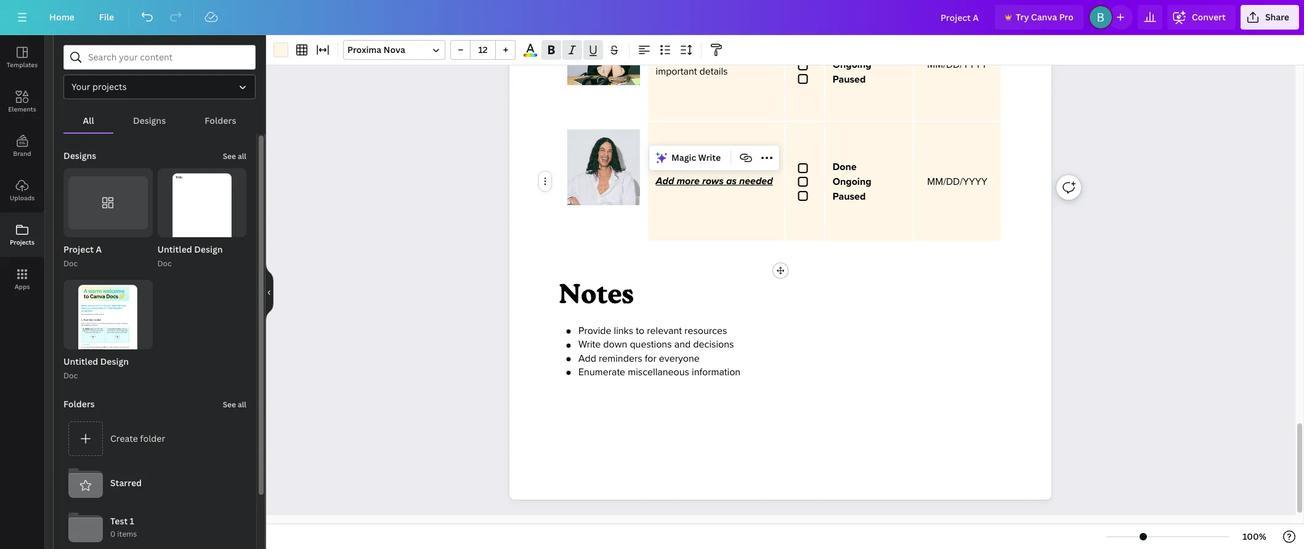 Task type: vqa. For each thing, say whether or not it's contained in the screenshot.
thanks
no



Task type: locate. For each thing, give the bounding box(es) containing it.
1 vertical spatial see all
[[223, 399, 246, 410]]

0 vertical spatial untitled design group
[[157, 168, 246, 270]]

1 vertical spatial see
[[223, 399, 236, 410]]

group for project a group
[[63, 168, 153, 237]]

1 vertical spatial all
[[238, 399, 246, 410]]

1 vertical spatial write
[[579, 339, 601, 351]]

starred
[[110, 477, 142, 489]]

group for rightmost untitled design group
[[157, 168, 246, 257]]

see for designs
[[223, 151, 236, 161]]

designs down all button
[[63, 150, 96, 161]]

information
[[692, 366, 741, 378]]

1 vertical spatial folders
[[63, 398, 95, 410]]

everyone
[[659, 352, 700, 365]]

proxima nova button
[[343, 40, 446, 60]]

0 vertical spatial see all
[[223, 151, 246, 161]]

untitled
[[157, 244, 192, 255], [63, 355, 98, 367]]

untitled design group
[[157, 168, 246, 270], [63, 280, 153, 382]]

folders
[[205, 115, 236, 126], [63, 398, 95, 410]]

doc
[[63, 258, 78, 269], [157, 258, 172, 269], [63, 370, 78, 381]]

None text field
[[793, 44, 817, 86], [568, 121, 640, 229], [793, 44, 817, 86], [568, 121, 640, 229]]

0 horizontal spatial untitled design doc
[[63, 355, 129, 381]]

color range image
[[524, 54, 537, 57]]

0 vertical spatial all
[[238, 151, 246, 161]]

see for folders
[[223, 399, 236, 410]]

1 horizontal spatial write
[[699, 152, 721, 163]]

1 horizontal spatial design
[[194, 244, 223, 255]]

1 horizontal spatial untitled
[[157, 244, 192, 255]]

share button
[[1241, 5, 1300, 30]]

down
[[604, 339, 627, 351]]

see all
[[223, 151, 246, 161], [223, 399, 246, 410]]

1 see from the top
[[223, 151, 236, 161]]

notes
[[559, 277, 634, 310]]

proxima
[[348, 44, 382, 55]]

projects button
[[0, 213, 44, 257]]

elements
[[8, 105, 36, 113]]

pro
[[1060, 11, 1074, 23]]

1 see all button from the top
[[222, 144, 248, 168]]

links
[[614, 325, 634, 337]]

untitled for bottom untitled design group group
[[63, 355, 98, 367]]

0 horizontal spatial designs
[[63, 150, 96, 161]]

100%
[[1243, 531, 1267, 542]]

projects
[[10, 238, 35, 246]]

0 vertical spatial see
[[223, 151, 236, 161]]

try canva pro
[[1016, 11, 1074, 23]]

brand
[[13, 149, 31, 158]]

0 vertical spatial designs
[[133, 115, 166, 126]]

all button
[[63, 109, 114, 132]]

1 horizontal spatial folders
[[205, 115, 236, 126]]

1 vertical spatial untitled design group
[[63, 280, 153, 382]]

add
[[579, 352, 596, 365]]

0 vertical spatial design
[[194, 244, 223, 255]]

create
[[110, 432, 138, 444]]

design
[[194, 244, 223, 255], [100, 355, 129, 367]]

untitled design doc
[[157, 244, 223, 269], [63, 355, 129, 381]]

see all for folders
[[223, 399, 246, 410]]

file button
[[89, 5, 124, 30]]

templates button
[[0, 35, 44, 79]]

1 all from the top
[[238, 151, 246, 161]]

folders button
[[185, 109, 256, 132]]

#fff5e6 image
[[274, 43, 288, 57]]

apps button
[[0, 257, 44, 301]]

all
[[238, 151, 246, 161], [238, 399, 246, 410]]

0 horizontal spatial folders
[[63, 398, 95, 410]]

0
[[110, 529, 116, 539]]

2 see all button from the top
[[222, 392, 248, 416]]

create folder button
[[63, 416, 246, 461]]

write up add on the left
[[579, 339, 601, 351]]

None text field
[[510, 0, 1052, 500], [793, 161, 817, 202], [510, 0, 1052, 500], [793, 161, 817, 202]]

designs down select ownership filter button
[[133, 115, 166, 126]]

0 vertical spatial see all button
[[222, 144, 248, 168]]

hide image
[[266, 263, 274, 322]]

0 vertical spatial untitled design doc
[[157, 244, 223, 269]]

0 vertical spatial folders
[[205, 115, 236, 126]]

1 vertical spatial see all button
[[222, 392, 248, 416]]

see all for designs
[[223, 151, 246, 161]]

1 vertical spatial untitled
[[63, 355, 98, 367]]

– – number field
[[474, 44, 492, 55]]

1 horizontal spatial designs
[[133, 115, 166, 126]]

see all button
[[222, 144, 248, 168], [222, 392, 248, 416]]

folders inside button
[[205, 115, 236, 126]]

elements button
[[0, 79, 44, 124]]

share
[[1266, 11, 1290, 23]]

Select ownership filter button
[[63, 75, 256, 99]]

untitled design doc for rightmost untitled design group's group
[[157, 244, 223, 269]]

2 all from the top
[[238, 399, 246, 410]]

enumerate
[[579, 366, 626, 378]]

magic write button
[[652, 148, 726, 168]]

Search your content search field
[[88, 46, 248, 69]]

0 vertical spatial write
[[699, 152, 721, 163]]

0 horizontal spatial untitled design group
[[63, 280, 153, 382]]

1 vertical spatial untitled design doc
[[63, 355, 129, 381]]

file
[[99, 11, 114, 23]]

designs
[[133, 115, 166, 126], [63, 150, 96, 161]]

group
[[450, 40, 516, 60], [63, 168, 153, 237], [157, 168, 246, 257], [63, 280, 153, 369]]

convert button
[[1168, 5, 1236, 30]]

0 horizontal spatial write
[[579, 339, 601, 351]]

1 horizontal spatial untitled design doc
[[157, 244, 223, 269]]

see
[[223, 151, 236, 161], [223, 399, 236, 410]]

untitled for rightmost untitled design group's group
[[157, 244, 192, 255]]

project a doc
[[63, 244, 102, 269]]

provide
[[579, 325, 612, 337]]

uploads button
[[0, 168, 44, 213]]

0 vertical spatial untitled
[[157, 244, 192, 255]]

write right magic
[[699, 152, 721, 163]]

write inside provide links to relevant resources write down questions and decisions add reminders for everyone enumerate miscellaneous information
[[579, 339, 601, 351]]

group for bottom untitled design group
[[63, 280, 153, 369]]

2 see from the top
[[223, 399, 236, 410]]

test 1 0 items
[[110, 515, 137, 539]]

proxima nova
[[348, 44, 405, 55]]

1 vertical spatial design
[[100, 355, 129, 367]]

0 horizontal spatial design
[[100, 355, 129, 367]]

projects
[[92, 81, 127, 92]]

main menu bar
[[0, 0, 1305, 35]]

convert
[[1192, 11, 1226, 23]]

0 horizontal spatial untitled
[[63, 355, 98, 367]]

reminders
[[599, 352, 643, 365]]

project
[[63, 244, 94, 255]]

your
[[71, 81, 90, 92]]

write
[[699, 152, 721, 163], [579, 339, 601, 351]]

2 see all from the top
[[223, 399, 246, 410]]

all
[[83, 115, 94, 126]]

1 see all from the top
[[223, 151, 246, 161]]

resources
[[685, 325, 727, 337]]



Task type: describe. For each thing, give the bounding box(es) containing it.
uploads
[[10, 193, 35, 202]]

your projects
[[71, 81, 127, 92]]

provide links to relevant resources write down questions and decisions add reminders for everyone enumerate miscellaneous information
[[579, 325, 741, 378]]

design for rightmost untitled design group's group
[[194, 244, 223, 255]]

designs inside button
[[133, 115, 166, 126]]

and
[[675, 339, 691, 351]]

1 vertical spatial designs
[[63, 150, 96, 161]]

for
[[645, 352, 657, 365]]

magic write
[[672, 152, 721, 163]]

brand button
[[0, 124, 44, 168]]

magic
[[672, 152, 696, 163]]

design for bottom untitled design group group
[[100, 355, 129, 367]]

1 horizontal spatial untitled design group
[[157, 168, 246, 270]]

miscellaneous
[[628, 366, 690, 378]]

create folder
[[110, 432, 165, 444]]

all for folders
[[238, 399, 246, 410]]

see all button for designs
[[222, 144, 248, 168]]

Design title text field
[[931, 5, 990, 30]]

relevant
[[647, 325, 682, 337]]

starred button
[[63, 461, 246, 505]]

to
[[636, 325, 645, 337]]

see all button for folders
[[222, 392, 248, 416]]

items
[[117, 529, 137, 539]]

a
[[96, 244, 102, 255]]

write inside button
[[699, 152, 721, 163]]

home link
[[39, 5, 84, 30]]

designs button
[[114, 109, 185, 132]]

home
[[49, 11, 74, 23]]

test
[[110, 515, 128, 527]]

all for designs
[[238, 151, 246, 161]]

doc inside project a doc
[[63, 258, 78, 269]]

1
[[130, 515, 134, 527]]

100% button
[[1235, 527, 1275, 547]]

questions
[[630, 339, 672, 351]]

try
[[1016, 11, 1029, 23]]

nova
[[384, 44, 405, 55]]

side panel tab list
[[0, 35, 44, 301]]

apps
[[15, 282, 30, 291]]

templates
[[7, 60, 38, 69]]

folder
[[140, 432, 165, 444]]

decisions
[[693, 339, 734, 351]]

untitled design doc for bottom untitled design group group
[[63, 355, 129, 381]]

canva
[[1031, 11, 1058, 23]]

project a group
[[63, 168, 153, 270]]

try canva pro button
[[995, 5, 1084, 30]]



